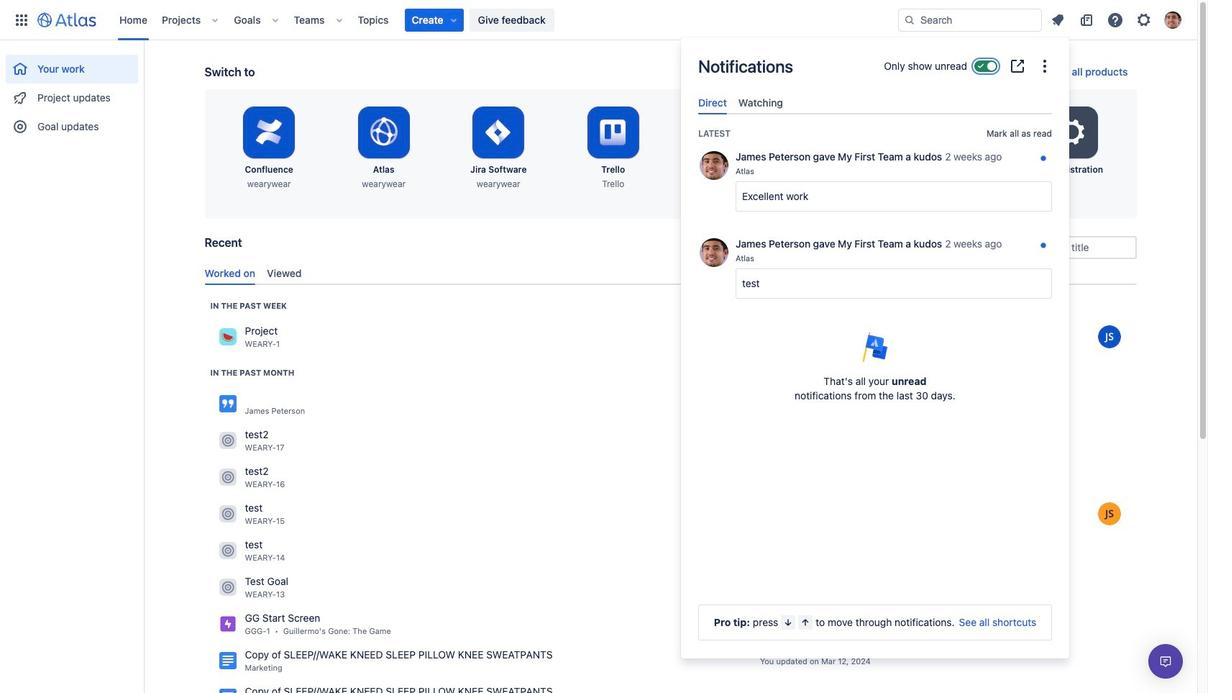 Task type: locate. For each thing, give the bounding box(es) containing it.
top element
[[9, 0, 899, 40]]

townsquare image
[[219, 432, 236, 449]]

heading
[[210, 300, 287, 311], [210, 367, 295, 378]]

jira image
[[219, 616, 236, 633]]

arrow down image
[[783, 617, 795, 628]]

1 vertical spatial tab list
[[199, 261, 1143, 285]]

1 vertical spatial heading
[[210, 367, 295, 378]]

1 heading from the top
[[210, 300, 287, 311]]

1 vertical spatial confluence image
[[219, 652, 236, 670]]

Search field
[[899, 8, 1043, 31]]

5 townsquare image from the top
[[219, 579, 236, 596]]

0 vertical spatial confluence image
[[219, 395, 236, 413]]

confluence image
[[219, 395, 236, 413], [219, 652, 236, 670]]

0 vertical spatial tab list
[[693, 91, 1059, 115]]

townsquare image
[[219, 328, 236, 346], [219, 469, 236, 486], [219, 505, 236, 523], [219, 542, 236, 559], [219, 579, 236, 596]]

confluence image up confluence image
[[219, 652, 236, 670]]

confluence image up townsquare icon
[[219, 395, 236, 413]]

settings image
[[1136, 11, 1154, 28]]

banner
[[0, 0, 1198, 40]]

open intercom messenger image
[[1158, 653, 1175, 670]]

2 confluence image from the top
[[219, 652, 236, 670]]

1 confluence image from the top
[[219, 395, 236, 413]]

account image
[[1165, 11, 1182, 28]]

0 vertical spatial heading
[[210, 300, 287, 311]]

1 townsquare image from the top
[[219, 328, 236, 346]]

None search field
[[899, 8, 1043, 31]]

group
[[6, 40, 138, 145]]

tab list
[[693, 91, 1059, 115], [199, 261, 1143, 285]]

3 townsquare image from the top
[[219, 505, 236, 523]]

arrow up image
[[800, 617, 812, 628]]

help image
[[1108, 11, 1125, 28]]

dialog
[[681, 37, 1070, 658]]



Task type: vqa. For each thing, say whether or not it's contained in the screenshot.
the settings image to the right
yes



Task type: describe. For each thing, give the bounding box(es) containing it.
Filter by title field
[[1011, 237, 1136, 258]]

settings image
[[1056, 115, 1090, 150]]

open notifications in a new tab image
[[1010, 58, 1027, 75]]

4 townsquare image from the top
[[219, 542, 236, 559]]

2 townsquare image from the top
[[219, 469, 236, 486]]

confluence image
[[219, 689, 236, 693]]

switch to... image
[[13, 11, 30, 28]]

2 heading from the top
[[210, 367, 295, 378]]

notifications image
[[1050, 11, 1067, 28]]

more image
[[1037, 58, 1054, 75]]

search image
[[905, 14, 916, 26]]



